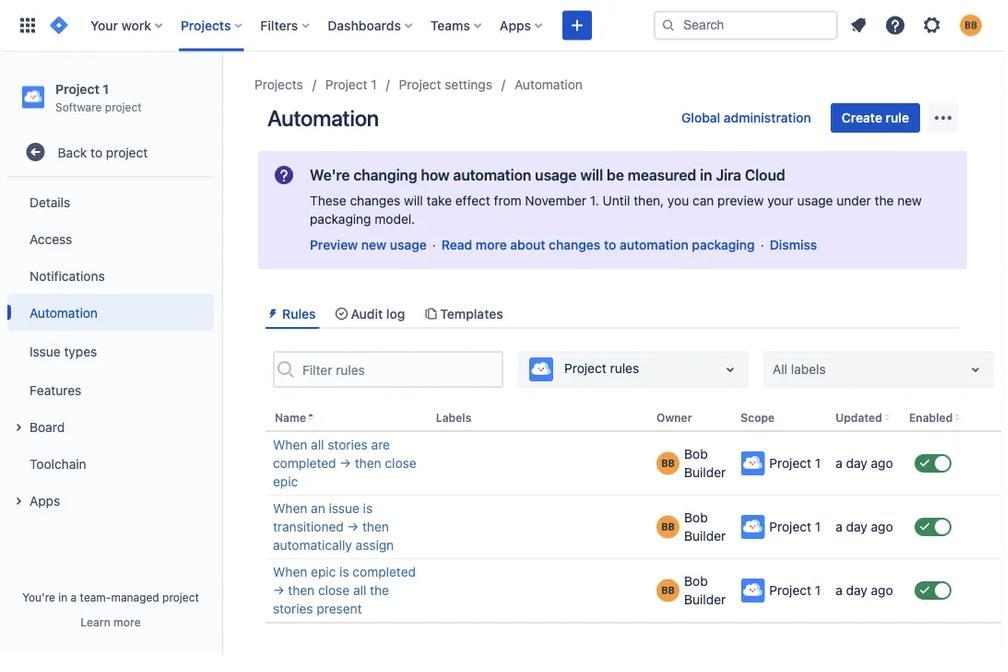 Task type: vqa. For each thing, say whether or not it's contained in the screenshot.
1st BUILDER from the top of the page
yes



Task type: describe. For each thing, give the bounding box(es) containing it.
ago for when all stories are completed → then close epic
[[871, 456, 893, 471]]

project settings link
[[399, 74, 492, 96]]

labels
[[791, 362, 826, 377]]

global
[[681, 110, 720, 125]]

types
[[64, 344, 97, 359]]

audit log image
[[334, 307, 349, 321]]

1 inside project 1 link
[[371, 77, 377, 92]]

epic inside when all stories are completed → then close epic
[[273, 475, 298, 490]]

back
[[58, 145, 87, 160]]

then,
[[634, 193, 664, 208]]

learn more button
[[81, 615, 141, 630]]

project inside the project 1 software project
[[105, 100, 142, 113]]

project 1 for when all stories are completed → then close epic
[[769, 456, 821, 471]]

software
[[55, 100, 102, 113]]

when epic is completed → then close all the stories present link
[[273, 564, 421, 619]]

toolchain link
[[7, 446, 214, 482]]

actions image
[[932, 107, 954, 129]]

we're
[[310, 166, 350, 184]]

when for →
[[273, 565, 307, 580]]

back to project
[[58, 145, 148, 160]]

1 vertical spatial automation
[[620, 237, 689, 253]]

features link
[[7, 372, 214, 409]]

your
[[767, 193, 794, 208]]

all inside when all stories are completed → then close epic
[[311, 438, 324, 453]]

bob builder image for when epic is completed → then close all the stories present
[[657, 580, 680, 603]]

you're in a team-managed project
[[22, 591, 199, 604]]

automatically
[[273, 538, 352, 553]]

a for when epic is completed → then close all the stories present
[[836, 583, 843, 599]]

until
[[603, 193, 630, 208]]

be
[[607, 166, 624, 184]]

all labels
[[773, 362, 826, 377]]

bob for when all stories are completed → then close epic
[[684, 447, 708, 462]]

preview new usage button
[[310, 236, 427, 254]]

projects link
[[254, 74, 303, 96]]

day for when all stories are completed → then close epic
[[846, 456, 867, 471]]

assign
[[356, 538, 394, 553]]

1 vertical spatial project
[[106, 145, 148, 160]]

settings image
[[921, 14, 943, 36]]

access link
[[7, 221, 214, 257]]

1 for when an issue is transitioned → then automatically assign
[[815, 520, 821, 535]]

1 · from the left
[[432, 237, 436, 253]]

when for transitioned
[[273, 501, 307, 517]]

when epic is completed → then close all the stories present
[[273, 565, 416, 617]]

updated
[[836, 411, 882, 424]]

under
[[837, 193, 871, 208]]

bob builder for when epic is completed → then close all the stories present
[[684, 574, 726, 608]]

global administration
[[681, 110, 811, 125]]

appswitcher icon image
[[17, 14, 39, 36]]

log
[[386, 306, 405, 321]]

board
[[30, 419, 65, 435]]

1 horizontal spatial usage
[[535, 166, 577, 184]]

dashboards
[[328, 18, 401, 33]]

rule
[[886, 110, 909, 125]]

all inside when epic is completed → then close all the stories present
[[353, 583, 366, 599]]

tab list containing rules
[[258, 299, 967, 329]]

learn
[[81, 616, 110, 629]]

you
[[668, 193, 689, 208]]

changing
[[354, 166, 417, 184]]

effect
[[455, 193, 490, 208]]

labels
[[436, 411, 471, 424]]

apps button
[[7, 482, 214, 519]]

automation link for notifications
[[7, 294, 214, 331]]

team-
[[80, 591, 111, 604]]

2 horizontal spatial usage
[[797, 193, 833, 208]]

1 horizontal spatial packaging
[[692, 237, 755, 253]]

rules
[[610, 361, 639, 376]]

take
[[427, 193, 452, 208]]

learn more
[[81, 616, 141, 629]]

0 horizontal spatial will
[[404, 193, 423, 208]]

name
[[275, 411, 306, 424]]

builder for when an issue is transitioned → then automatically assign
[[684, 529, 726, 544]]

bob builder image
[[657, 452, 680, 476]]

Filter rules field
[[297, 353, 502, 387]]

can
[[692, 193, 714, 208]]

project rules
[[564, 361, 639, 376]]

2 vertical spatial project
[[162, 591, 199, 604]]

ago for when an issue is transitioned → then automatically assign
[[871, 520, 893, 535]]

jira
[[716, 166, 741, 184]]

project settings
[[399, 77, 492, 92]]

is inside when epic is completed → then close all the stories present
[[339, 565, 349, 580]]

work
[[121, 18, 151, 33]]

open image
[[964, 359, 987, 381]]

teams button
[[425, 11, 489, 40]]

preview
[[717, 193, 764, 208]]

issue types link
[[7, 331, 214, 372]]

rules image
[[266, 307, 280, 321]]

bob for when epic is completed → then close all the stories present
[[684, 574, 708, 589]]

issue
[[30, 344, 61, 359]]

project 1 for when an issue is transitioned → then automatically assign
[[769, 520, 821, 535]]

read
[[441, 237, 472, 253]]

0 horizontal spatial to
[[90, 145, 102, 160]]

issue
[[329, 501, 360, 517]]

project 1 link
[[325, 74, 377, 96]]

enabled
[[909, 411, 953, 424]]

preview
[[310, 237, 358, 253]]

back to project link
[[7, 134, 214, 171]]

0 horizontal spatial new
[[361, 237, 386, 253]]

issue types
[[30, 344, 97, 359]]

measured
[[628, 166, 696, 184]]

details
[[30, 194, 70, 210]]

search image
[[661, 18, 676, 33]]

your profile and settings image
[[960, 14, 982, 36]]

builder for when epic is completed → then close all the stories present
[[684, 593, 726, 608]]

features
[[30, 382, 81, 398]]

board button
[[7, 409, 214, 446]]

close inside when all stories are completed → then close epic
[[385, 456, 416, 471]]

ago for when epic is completed → then close all the stories present
[[871, 583, 893, 599]]

day for when epic is completed → then close all the stories present
[[846, 583, 867, 599]]

are
[[371, 438, 390, 453]]

open image
[[719, 359, 741, 381]]

→ for completed
[[340, 456, 351, 471]]

1 horizontal spatial to
[[604, 237, 616, 253]]

audit log
[[351, 306, 405, 321]]

filters
[[260, 18, 298, 33]]

your work
[[90, 18, 151, 33]]

dashboards button
[[322, 11, 419, 40]]

when an issue is transitioned → then automatically assign link
[[273, 500, 421, 555]]

create rule
[[842, 110, 909, 125]]

when all stories are completed → then close epic
[[273, 438, 416, 490]]

1 horizontal spatial changes
[[549, 237, 601, 253]]

from
[[494, 193, 522, 208]]

the inside when epic is completed → then close all the stories present
[[370, 583, 389, 599]]

managed
[[111, 591, 159, 604]]



Task type: locate. For each thing, give the bounding box(es) containing it.
changes up "model."
[[350, 193, 400, 208]]

new down "model."
[[361, 237, 386, 253]]

1 vertical spatial projects
[[254, 77, 303, 92]]

expand image down toolchain
[[7, 491, 30, 513]]

we're changing how automation usage will be measured in jira cloud these changes will take effect from november 1. until then, you can preview your usage under the new packaging model.
[[310, 166, 922, 227]]

→ inside when an issue is transitioned → then automatically assign
[[347, 520, 359, 535]]

day
[[846, 456, 867, 471], [846, 520, 867, 535], [846, 583, 867, 599]]

usage up november
[[535, 166, 577, 184]]

1 vertical spatial apps
[[30, 493, 60, 508]]

jira software image
[[48, 14, 70, 36], [48, 14, 70, 36]]

builder for when all stories are completed → then close epic
[[684, 465, 726, 481]]

expand image
[[7, 417, 30, 439], [7, 491, 30, 513]]

0 vertical spatial packaging
[[310, 212, 371, 227]]

0 vertical spatial changes
[[350, 193, 400, 208]]

3 bob builder from the top
[[684, 574, 726, 608]]

Search field
[[654, 11, 838, 40]]

0 horizontal spatial automation
[[30, 305, 98, 320]]

2 a day ago from the top
[[836, 520, 893, 535]]

expand image down features
[[7, 417, 30, 439]]

→ up the 'issue' on the bottom left of page
[[340, 456, 351, 471]]

all up present
[[353, 583, 366, 599]]

november
[[525, 193, 586, 208]]

projects right sidebar navigation image
[[254, 77, 303, 92]]

project right managed
[[162, 591, 199, 604]]

new
[[897, 193, 922, 208], [361, 237, 386, 253]]

scope
[[741, 411, 775, 424]]

0 horizontal spatial ·
[[432, 237, 436, 253]]

projects button
[[175, 11, 249, 40]]

0 vertical spatial epic
[[273, 475, 298, 490]]

when up transitioned
[[273, 501, 307, 517]]

owner
[[657, 411, 692, 424]]

a day ago for when epic is completed → then close all the stories present
[[836, 583, 893, 599]]

3 day from the top
[[846, 583, 867, 599]]

toolchain
[[30, 456, 86, 471]]

then up assign
[[362, 520, 389, 535]]

automation inside we're changing how automation usage will be measured in jira cloud these changes will take effect from november 1. until then, you can preview your usage under the new packaging model.
[[453, 166, 531, 184]]

3 when from the top
[[273, 565, 307, 580]]

notifications image
[[847, 14, 870, 36]]

packaging down the preview
[[692, 237, 755, 253]]

the inside we're changing how automation usage will be measured in jira cloud these changes will take effect from november 1. until then, you can preview your usage under the new packaging model.
[[875, 193, 894, 208]]

0 horizontal spatial epic
[[273, 475, 298, 490]]

2 vertical spatial when
[[273, 565, 307, 580]]

bob builder image for when an issue is transitioned → then automatically assign
[[657, 516, 680, 539]]

packaging down these
[[310, 212, 371, 227]]

1 vertical spatial all
[[353, 583, 366, 599]]

the right under
[[875, 193, 894, 208]]

the down assign
[[370, 583, 389, 599]]

then for is
[[362, 520, 389, 535]]

present
[[317, 602, 362, 617]]

1 vertical spatial more
[[114, 616, 141, 629]]

ago
[[871, 456, 893, 471], [871, 520, 893, 535], [871, 583, 893, 599]]

changes inside we're changing how automation usage will be measured in jira cloud these changes will take effect from november 1. until then, you can preview your usage under the new packaging model.
[[350, 193, 400, 208]]

1 horizontal spatial stories
[[328, 438, 368, 453]]

apps button
[[494, 11, 550, 40]]

0 vertical spatial bob builder
[[684, 447, 726, 481]]

1
[[371, 77, 377, 92], [103, 81, 109, 96], [815, 456, 821, 471], [815, 520, 821, 535], [815, 583, 821, 599]]

0 vertical spatial ago
[[871, 456, 893, 471]]

builder
[[684, 465, 726, 481], [684, 529, 726, 544], [684, 593, 726, 608]]

0 vertical spatial a day ago
[[836, 456, 893, 471]]

apps inside button
[[30, 493, 60, 508]]

1 vertical spatial bob
[[684, 511, 708, 526]]

projects
[[181, 18, 231, 33], [254, 77, 303, 92]]

sidebar navigation image
[[201, 74, 242, 111]]

will left take
[[404, 193, 423, 208]]

expand image for board
[[7, 417, 30, 439]]

0 horizontal spatial automation
[[453, 166, 531, 184]]

a day ago for when an issue is transitioned → then automatically assign
[[836, 520, 893, 535]]

more inside button
[[114, 616, 141, 629]]

completed inside when all stories are completed → then close epic
[[273, 456, 336, 471]]

· left read
[[432, 237, 436, 253]]

teams
[[431, 18, 470, 33]]

1 bob builder image from the top
[[657, 516, 680, 539]]

when an issue is transitioned → then automatically assign
[[273, 501, 394, 553]]

1 horizontal spatial completed
[[353, 565, 416, 580]]

usage right your
[[797, 193, 833, 208]]

0 vertical spatial close
[[385, 456, 416, 471]]

1 vertical spatial then
[[362, 520, 389, 535]]

usage down "model."
[[390, 237, 427, 253]]

automation link down apps dropdown button
[[515, 74, 583, 96]]

1 a day ago from the top
[[836, 456, 893, 471]]

notifications
[[30, 268, 105, 283]]

templates image
[[424, 307, 438, 321]]

1 vertical spatial bob builder
[[684, 511, 726, 544]]

1 vertical spatial automation link
[[7, 294, 214, 331]]

2 bob builder from the top
[[684, 511, 726, 544]]

2 vertical spatial ago
[[871, 583, 893, 599]]

automation down notifications
[[30, 305, 98, 320]]

automation link for project settings
[[515, 74, 583, 96]]

2 vertical spatial automation
[[30, 305, 98, 320]]

global administration link
[[670, 103, 822, 133]]

all
[[773, 362, 788, 377]]

0 vertical spatial will
[[580, 166, 603, 184]]

1.
[[590, 193, 599, 208]]

2 day from the top
[[846, 520, 867, 535]]

projects up sidebar navigation image
[[181, 18, 231, 33]]

2 vertical spatial a day ago
[[836, 583, 893, 599]]

is right the 'issue' on the bottom left of page
[[363, 501, 373, 517]]

2 vertical spatial builder
[[684, 593, 726, 608]]

automation up from
[[453, 166, 531, 184]]

automation down project 1 link on the top of page
[[267, 105, 379, 131]]

1 bob from the top
[[684, 447, 708, 462]]

3 bob from the top
[[684, 574, 708, 589]]

name button
[[266, 405, 428, 432]]

expand image inside apps button
[[7, 491, 30, 513]]

new right under
[[897, 193, 922, 208]]

access
[[30, 231, 72, 246]]

you're
[[22, 591, 55, 604]]

0 horizontal spatial projects
[[181, 18, 231, 33]]

automation down then,
[[620, 237, 689, 253]]

1 horizontal spatial will
[[580, 166, 603, 184]]

1 vertical spatial when
[[273, 501, 307, 517]]

0 vertical spatial projects
[[181, 18, 231, 33]]

completed down assign
[[353, 565, 416, 580]]

then down are
[[355, 456, 381, 471]]

stories
[[328, 438, 368, 453], [273, 602, 313, 617]]

0 horizontal spatial packaging
[[310, 212, 371, 227]]

when all stories are completed → then close epic link
[[273, 436, 421, 492]]

when inside when all stories are completed → then close epic
[[273, 438, 307, 453]]

the
[[875, 193, 894, 208], [370, 583, 389, 599]]

projects inside popup button
[[181, 18, 231, 33]]

packaging inside we're changing how automation usage will be measured in jira cloud these changes will take effect from november 1. until then, you can preview your usage under the new packaging model.
[[310, 212, 371, 227]]

more right read
[[476, 237, 507, 253]]

epic inside when epic is completed → then close all the stories present
[[311, 565, 336, 580]]

1 horizontal spatial in
[[700, 166, 712, 184]]

create image
[[566, 14, 588, 36]]

project 1 software project
[[55, 81, 142, 113]]

epic up transitioned
[[273, 475, 298, 490]]

3 a day ago from the top
[[836, 583, 893, 599]]

1 vertical spatial usage
[[797, 193, 833, 208]]

more down managed
[[114, 616, 141, 629]]

apps inside dropdown button
[[500, 18, 531, 33]]

banner
[[0, 0, 1004, 52]]

1 vertical spatial to
[[604, 237, 616, 253]]

1 expand image from the top
[[7, 417, 30, 439]]

to right "back"
[[90, 145, 102, 160]]

0 vertical spatial day
[[846, 456, 867, 471]]

when down automatically
[[273, 565, 307, 580]]

2 expand image from the top
[[7, 491, 30, 513]]

2 · from the left
[[760, 237, 764, 253]]

epic down automatically
[[311, 565, 336, 580]]

when inside when an issue is transitioned → then automatically assign
[[273, 501, 307, 517]]

3 builder from the top
[[684, 593, 726, 608]]

bob builder image
[[657, 516, 680, 539], [657, 580, 680, 603]]

0 horizontal spatial automation link
[[7, 294, 214, 331]]

bob for when an issue is transitioned → then automatically assign
[[684, 511, 708, 526]]

project
[[325, 77, 367, 92], [399, 77, 441, 92], [55, 81, 99, 96], [564, 361, 606, 376], [769, 456, 811, 471], [769, 520, 811, 535], [769, 583, 811, 599]]

apps down toolchain
[[30, 493, 60, 508]]

create rule button
[[831, 103, 920, 133]]

settings
[[445, 77, 492, 92]]

0 horizontal spatial usage
[[390, 237, 427, 253]]

1 bob builder from the top
[[684, 447, 726, 481]]

when down name
[[273, 438, 307, 453]]

will left be
[[580, 166, 603, 184]]

your work button
[[85, 11, 170, 40]]

when for completed
[[273, 438, 307, 453]]

bob builder for when an issue is transitioned → then automatically assign
[[684, 511, 726, 544]]

close up present
[[318, 583, 350, 599]]

1 vertical spatial close
[[318, 583, 350, 599]]

2 ago from the top
[[871, 520, 893, 535]]

dismiss button
[[770, 236, 817, 254]]

→ down the 'issue' on the bottom left of page
[[347, 520, 359, 535]]

1 horizontal spatial new
[[897, 193, 922, 208]]

about
[[510, 237, 545, 253]]

project 1 for when epic is completed → then close all the stories present
[[769, 583, 821, 599]]

project inside the project 1 software project
[[55, 81, 99, 96]]

0 horizontal spatial in
[[58, 591, 68, 604]]

1 horizontal spatial close
[[385, 456, 416, 471]]

stories inside when all stories are completed → then close epic
[[328, 438, 368, 453]]

0 vertical spatial all
[[311, 438, 324, 453]]

read more about changes to automation packaging button
[[441, 236, 755, 254]]

1 vertical spatial the
[[370, 583, 389, 599]]

in left jira
[[700, 166, 712, 184]]

2 vertical spatial then
[[288, 583, 315, 599]]

1 vertical spatial a day ago
[[836, 520, 893, 535]]

1 ago from the top
[[871, 456, 893, 471]]

1 vertical spatial completed
[[353, 565, 416, 580]]

rules
[[282, 306, 316, 321]]

group
[[7, 178, 214, 525]]

a for when an issue is transitioned → then automatically assign
[[836, 520, 843, 535]]

notifications link
[[7, 257, 214, 294]]

1 vertical spatial ago
[[871, 520, 893, 535]]

automation for notifications
[[30, 305, 98, 320]]

1 vertical spatial in
[[58, 591, 68, 604]]

1 vertical spatial changes
[[549, 237, 601, 253]]

→ for transitioned
[[347, 520, 359, 535]]

then for are
[[355, 456, 381, 471]]

2 vertical spatial usage
[[390, 237, 427, 253]]

2 builder from the top
[[684, 529, 726, 544]]

automation link up types
[[7, 294, 214, 331]]

stories left present
[[273, 602, 313, 617]]

2 vertical spatial bob builder
[[684, 574, 726, 608]]

in right you're
[[58, 591, 68, 604]]

close down are
[[385, 456, 416, 471]]

0 vertical spatial completed
[[273, 456, 336, 471]]

1 horizontal spatial epic
[[311, 565, 336, 580]]

tab list
[[258, 299, 967, 329]]

primary element
[[11, 0, 654, 51]]

0 vertical spatial →
[[340, 456, 351, 471]]

completed up an
[[273, 456, 336, 471]]

completed
[[273, 456, 336, 471], [353, 565, 416, 580]]

enabled button
[[902, 405, 964, 432]]

then down automatically
[[288, 583, 315, 599]]

0 vertical spatial expand image
[[7, 417, 30, 439]]

then inside when an issue is transitioned → then automatically assign
[[362, 520, 389, 535]]

create
[[842, 110, 882, 125]]

0 vertical spatial automation
[[515, 77, 583, 92]]

2 when from the top
[[273, 501, 307, 517]]

preview new usage · read more about changes to automation packaging · dismiss
[[310, 237, 817, 253]]

to down until
[[604, 237, 616, 253]]

a day ago for when all stories are completed → then close epic
[[836, 456, 893, 471]]

1 horizontal spatial automation link
[[515, 74, 583, 96]]

is inside when an issue is transitioned → then automatically assign
[[363, 501, 373, 517]]

all
[[311, 438, 324, 453], [353, 583, 366, 599]]

0 vertical spatial automation
[[453, 166, 531, 184]]

1 horizontal spatial projects
[[254, 77, 303, 92]]

close inside when epic is completed → then close all the stories present
[[318, 583, 350, 599]]

filters button
[[255, 11, 317, 40]]

project up details link
[[106, 145, 148, 160]]

project
[[105, 100, 142, 113], [106, 145, 148, 160], [162, 591, 199, 604]]

2 horizontal spatial automation
[[515, 77, 583, 92]]

completed inside when epic is completed → then close all the stories present
[[353, 565, 416, 580]]

1 vertical spatial →
[[347, 520, 359, 535]]

changes right about
[[549, 237, 601, 253]]

1 horizontal spatial automation
[[620, 237, 689, 253]]

epic
[[273, 475, 298, 490], [311, 565, 336, 580]]

0 vertical spatial automation link
[[515, 74, 583, 96]]

→ down automatically
[[273, 583, 284, 599]]

your
[[90, 18, 118, 33]]

0 vertical spatial is
[[363, 501, 373, 517]]

0 horizontal spatial stories
[[273, 602, 313, 617]]

1 horizontal spatial the
[[875, 193, 894, 208]]

details link
[[7, 184, 214, 221]]

project right the software
[[105, 100, 142, 113]]

0 vertical spatial new
[[897, 193, 922, 208]]

model.
[[375, 212, 415, 227]]

1 vertical spatial builder
[[684, 529, 726, 544]]

stories inside when epic is completed → then close all the stories present
[[273, 602, 313, 617]]

then
[[355, 456, 381, 471], [362, 520, 389, 535], [288, 583, 315, 599]]

1 horizontal spatial more
[[476, 237, 507, 253]]

dismiss
[[770, 237, 817, 253]]

day for when an issue is transitioned → then automatically assign
[[846, 520, 867, 535]]

apps right teams dropdown button
[[500, 18, 531, 33]]

automation
[[453, 166, 531, 184], [620, 237, 689, 253]]

0 horizontal spatial completed
[[273, 456, 336, 471]]

new inside we're changing how automation usage will be measured in jira cloud these changes will take effect from november 1. until then, you can preview your usage under the new packaging model.
[[897, 193, 922, 208]]

0 horizontal spatial all
[[311, 438, 324, 453]]

then inside when epic is completed → then close all the stories present
[[288, 583, 315, 599]]

changes
[[350, 193, 400, 208], [549, 237, 601, 253]]

1 horizontal spatial automation
[[267, 105, 379, 131]]

audit
[[351, 306, 383, 321]]

templates
[[440, 306, 503, 321]]

1 vertical spatial stories
[[273, 602, 313, 617]]

help image
[[884, 14, 906, 36]]

0 horizontal spatial more
[[114, 616, 141, 629]]

1 when from the top
[[273, 438, 307, 453]]

2 vertical spatial day
[[846, 583, 867, 599]]

expand image for apps
[[7, 491, 30, 513]]

a for when all stories are completed → then close epic
[[836, 456, 843, 471]]

1 builder from the top
[[684, 465, 726, 481]]

an
[[311, 501, 325, 517]]

1 day from the top
[[846, 456, 867, 471]]

stories down name button on the left bottom
[[328, 438, 368, 453]]

when
[[273, 438, 307, 453], [273, 501, 307, 517], [273, 565, 307, 580]]

0 horizontal spatial the
[[370, 583, 389, 599]]

→
[[340, 456, 351, 471], [347, 520, 359, 535], [273, 583, 284, 599]]

0 vertical spatial in
[[700, 166, 712, 184]]

→ inside when epic is completed → then close all the stories present
[[273, 583, 284, 599]]

bob builder for when all stories are completed → then close epic
[[684, 447, 726, 481]]

→ inside when all stories are completed → then close epic
[[340, 456, 351, 471]]

1 vertical spatial automation
[[267, 105, 379, 131]]

automation
[[515, 77, 583, 92], [267, 105, 379, 131], [30, 305, 98, 320]]

automation for project settings
[[515, 77, 583, 92]]

transitioned
[[273, 520, 344, 535]]

0 vertical spatial project
[[105, 100, 142, 113]]

projects for projects popup button
[[181, 18, 231, 33]]

1 for when all stories are completed → then close epic
[[815, 456, 821, 471]]

expand image inside board button
[[7, 417, 30, 439]]

then inside when all stories are completed → then close epic
[[355, 456, 381, 471]]

2 bob builder image from the top
[[657, 580, 680, 603]]

automation down apps dropdown button
[[515, 77, 583, 92]]

1 inside the project 1 software project
[[103, 81, 109, 96]]

when inside when epic is completed → then close all the stories present
[[273, 565, 307, 580]]

0 horizontal spatial changes
[[350, 193, 400, 208]]

2 bob from the top
[[684, 511, 708, 526]]

· left "dismiss"
[[760, 237, 764, 253]]

is up present
[[339, 565, 349, 580]]

0 horizontal spatial is
[[339, 565, 349, 580]]

1 for when epic is completed → then close all the stories present
[[815, 583, 821, 599]]

3 ago from the top
[[871, 583, 893, 599]]

1 vertical spatial epic
[[311, 565, 336, 580]]

automation link
[[515, 74, 583, 96], [7, 294, 214, 331]]

administration
[[724, 110, 811, 125]]

banner containing your work
[[0, 0, 1004, 52]]

1 vertical spatial will
[[404, 193, 423, 208]]

projects for projects link
[[254, 77, 303, 92]]

in inside we're changing how automation usage will be measured in jira cloud these changes will take effect from november 1. until then, you can preview your usage under the new packaging model.
[[700, 166, 712, 184]]

0 horizontal spatial close
[[318, 583, 350, 599]]

0 vertical spatial more
[[476, 237, 507, 253]]

0 vertical spatial bob builder image
[[657, 516, 680, 539]]

0 vertical spatial the
[[875, 193, 894, 208]]

1 vertical spatial day
[[846, 520, 867, 535]]

these
[[310, 193, 346, 208]]

all down name button on the left bottom
[[311, 438, 324, 453]]

group containing details
[[7, 178, 214, 525]]

0 horizontal spatial apps
[[30, 493, 60, 508]]

packaging
[[310, 212, 371, 227], [692, 237, 755, 253]]



